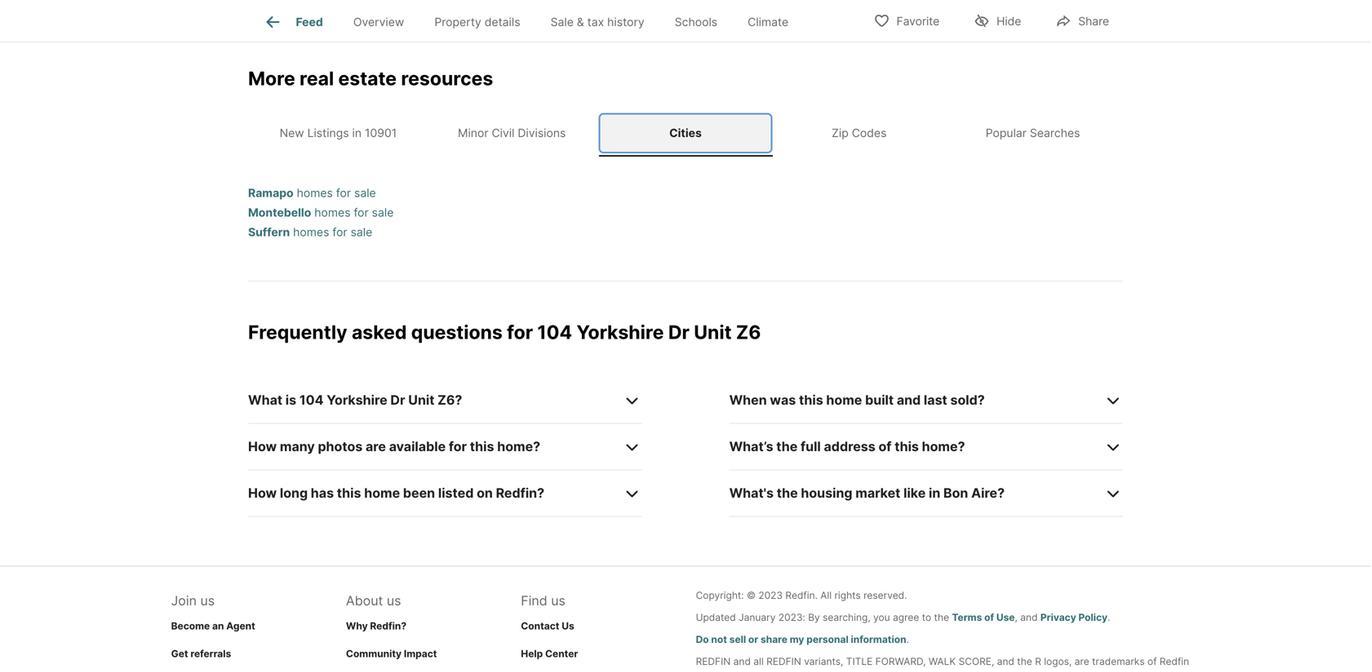 Task type: describe. For each thing, give the bounding box(es) containing it.
2 redfin from the left
[[767, 656, 801, 668]]

r
[[1035, 656, 1042, 668]]

cities tab
[[599, 113, 773, 154]]

new listings in 10901 tab
[[251, 113, 425, 154]]

my
[[790, 634, 804, 646]]

information
[[851, 634, 907, 646]]

hide
[[997, 14, 1021, 28]]

1 redfin from the left
[[696, 656, 731, 668]]

become an agent button
[[171, 620, 255, 632]]

overview tab
[[338, 2, 419, 42]]

copyright:
[[696, 590, 744, 602]]

and left all
[[734, 656, 751, 668]]

2 vertical spatial homes
[[293, 225, 329, 239]]

get referrals button
[[171, 648, 231, 660]]

last
[[924, 392, 948, 408]]

like
[[904, 485, 926, 501]]

property
[[435, 15, 481, 29]]

us for join us
[[200, 593, 215, 609]]

0 vertical spatial yorkshire
[[577, 321, 664, 344]]

schools tab
[[660, 2, 733, 42]]

get
[[171, 648, 188, 660]]

corporation,
[[696, 668, 754, 669]]

use
[[997, 612, 1015, 624]]

full
[[801, 439, 821, 455]]

the down title
[[870, 668, 885, 669]]

for down new listings in 10901 tab
[[336, 186, 351, 200]]

find us
[[521, 593, 566, 609]]

what's the housing market like in bon aire? button
[[729, 471, 1123, 517]]

was
[[770, 392, 796, 408]]

not
[[711, 634, 727, 646]]

contact us
[[521, 620, 574, 632]]

what is 104 yorkshire dr unit z6?
[[248, 392, 462, 408]]

tax
[[587, 15, 604, 29]]

frequently asked questions for 104 yorkshire dr unit z6
[[248, 321, 761, 344]]

minor civil divisions tab
[[425, 113, 599, 154]]

redfin? inside dropdown button
[[496, 485, 545, 501]]

address
[[824, 439, 876, 455]]

&
[[577, 15, 584, 29]]

details
[[485, 15, 520, 29]]

what
[[248, 392, 282, 408]]

hide button
[[960, 4, 1035, 37]]

popular
[[986, 126, 1027, 140]]

do not sell or share my personal information .
[[696, 634, 909, 646]]

1 horizontal spatial of
[[985, 612, 994, 624]]

redfin
[[1160, 656, 1189, 668]]

how for how many photos are available for this home?
[[248, 439, 277, 455]]

terms
[[952, 612, 982, 624]]

estate
[[338, 67, 397, 90]]

about us
[[346, 593, 401, 609]]

home? inside dropdown button
[[922, 439, 965, 455]]

real
[[300, 67, 334, 90]]

the inside dropdown button
[[777, 485, 798, 501]]

in inside tab
[[352, 126, 362, 140]]

0 vertical spatial 104
[[537, 321, 572, 344]]

tab list containing feed
[[248, 0, 817, 42]]

all
[[821, 590, 832, 602]]

many
[[280, 439, 315, 455]]

resources
[[401, 67, 493, 90]]

minor
[[458, 126, 489, 140]]

and right the ,
[[1021, 612, 1038, 624]]

why redfin? button
[[346, 620, 407, 632]]

10901
[[365, 126, 397, 140]]

1 vertical spatial .
[[907, 634, 909, 646]]

why redfin?
[[346, 620, 407, 632]]

divisions
[[518, 126, 566, 140]]

become an agent
[[171, 620, 255, 632]]

this inside when was this home built and last sold? dropdown button
[[799, 392, 823, 408]]

what's the full address of this home? button
[[729, 424, 1123, 471]]

sold?
[[951, 392, 985, 408]]

sale
[[551, 15, 574, 29]]

on
[[477, 485, 493, 501]]

an
[[212, 620, 224, 632]]

of inside dropdown button
[[879, 439, 892, 455]]

do not sell or share my personal information link
[[696, 634, 907, 646]]

housing
[[801, 485, 853, 501]]

schools
[[675, 15, 718, 29]]

zip codes tab
[[773, 113, 946, 154]]

searching,
[[823, 612, 871, 624]]

popular searches tab
[[946, 113, 1120, 154]]

and right score,
[[997, 656, 1015, 668]]

codes
[[852, 126, 887, 140]]

how many photos are available for this home? button
[[248, 424, 642, 471]]

how many photos are available for this home?
[[248, 439, 541, 455]]

why
[[346, 620, 368, 632]]

or inside redfin and all redfin variants, title forward, walk score, and the r logos, are trademarks of redfin corporation, registered or pending in the uspto.
[[806, 668, 816, 669]]

z6
[[736, 321, 761, 344]]

more
[[248, 67, 295, 90]]

join us
[[171, 593, 215, 609]]

popular searches
[[986, 126, 1080, 140]]

history
[[607, 15, 645, 29]]

climate tab
[[733, 2, 804, 42]]

cities
[[669, 126, 702, 140]]

104 inside dropdown button
[[299, 392, 324, 408]]

walk
[[929, 656, 956, 668]]

about
[[346, 593, 383, 609]]

in inside dropdown button
[[929, 485, 941, 501]]

property details tab
[[419, 2, 536, 42]]

registered
[[757, 668, 804, 669]]

what's the housing market like in bon aire?
[[729, 485, 1005, 501]]

0 vertical spatial sale
[[354, 186, 376, 200]]

is
[[286, 392, 296, 408]]

us for find us
[[551, 593, 566, 609]]

community impact
[[346, 648, 437, 660]]

policy
[[1079, 612, 1108, 624]]



Task type: vqa. For each thing, say whether or not it's contained in the screenshot.
How
yes



Task type: locate. For each thing, give the bounding box(es) containing it.
1 vertical spatial tab list
[[248, 110, 1123, 157]]

new
[[280, 126, 304, 140]]

are inside redfin and all redfin variants, title forward, walk score, and the r logos, are trademarks of redfin corporation, registered or pending in the uspto.
[[1075, 656, 1090, 668]]

how inside how long has this home been listed on redfin? dropdown button
[[248, 485, 277, 501]]

in
[[352, 126, 362, 140], [929, 485, 941, 501], [859, 668, 867, 669]]

2023
[[759, 590, 783, 602]]

1 horizontal spatial home
[[826, 392, 862, 408]]

redfin up the registered
[[767, 656, 801, 668]]

1 vertical spatial sale
[[372, 206, 394, 220]]

1 us from the left
[[200, 593, 215, 609]]

the inside dropdown button
[[777, 439, 798, 455]]

redfin and all redfin variants, title forward, walk score, and the r logos, are trademarks of redfin corporation, registered or pending in the uspto.
[[696, 656, 1189, 669]]

redfin up 'corporation,'
[[696, 656, 731, 668]]

1 horizontal spatial yorkshire
[[577, 321, 664, 344]]

photos
[[318, 439, 363, 455]]

to
[[922, 612, 932, 624]]

1 horizontal spatial us
[[387, 593, 401, 609]]

dr inside what is 104 yorkshire dr unit z6? dropdown button
[[391, 392, 405, 408]]

more real estate resources heading
[[248, 67, 1123, 110]]

or
[[748, 634, 759, 646], [806, 668, 816, 669]]

1 horizontal spatial .
[[1108, 612, 1111, 624]]

climate
[[748, 15, 789, 29]]

redfin? right on
[[496, 485, 545, 501]]

dr up how many photos are available for this home?
[[391, 392, 405, 408]]

us right join
[[200, 593, 215, 609]]

find
[[521, 593, 548, 609]]

0 horizontal spatial dr
[[391, 392, 405, 408]]

updated
[[696, 612, 736, 624]]

for inside 'dropdown button'
[[449, 439, 467, 455]]

updated january 2023: by searching, you agree to the terms of use , and privacy policy .
[[696, 612, 1111, 624]]

join
[[171, 593, 197, 609]]

minor civil divisions
[[458, 126, 566, 140]]

0 vertical spatial unit
[[694, 321, 732, 344]]

become
[[171, 620, 210, 632]]

2 horizontal spatial in
[[929, 485, 941, 501]]

the right what's
[[777, 485, 798, 501]]

home?
[[497, 439, 541, 455], [922, 439, 965, 455]]

help
[[521, 648, 543, 660]]

this up on
[[470, 439, 494, 455]]

2 vertical spatial of
[[1148, 656, 1157, 668]]

0 vertical spatial redfin?
[[496, 485, 545, 501]]

help center
[[521, 648, 578, 660]]

when
[[729, 392, 767, 408]]

are right logos,
[[1075, 656, 1090, 668]]

of left redfin
[[1148, 656, 1157, 668]]

are inside "how many photos are available for this home?" 'dropdown button'
[[366, 439, 386, 455]]

unit left z6
[[694, 321, 732, 344]]

0 horizontal spatial yorkshire
[[327, 392, 387, 408]]

1 horizontal spatial redfin?
[[496, 485, 545, 501]]

©
[[747, 590, 756, 602]]

0 vertical spatial are
[[366, 439, 386, 455]]

0 horizontal spatial redfin?
[[370, 620, 407, 632]]

you
[[873, 612, 890, 624]]

us right find
[[551, 593, 566, 609]]

uspto.
[[888, 668, 923, 669]]

this inside "how many photos are available for this home?" 'dropdown button'
[[470, 439, 494, 455]]

score,
[[959, 656, 995, 668]]

in inside redfin and all redfin variants, title forward, walk score, and the r logos, are trademarks of redfin corporation, registered or pending in the uspto.
[[859, 668, 867, 669]]

0 vertical spatial home
[[826, 392, 862, 408]]

1 how from the top
[[248, 439, 277, 455]]

unit left z6?
[[408, 392, 435, 408]]

z6?
[[438, 392, 462, 408]]

of inside redfin and all redfin variants, title forward, walk score, and the r logos, are trademarks of redfin corporation, registered or pending in the uspto.
[[1148, 656, 1157, 668]]

in left '10901'
[[352, 126, 362, 140]]

this up like at the bottom of the page
[[895, 439, 919, 455]]

favorite button
[[860, 4, 954, 37]]

1 vertical spatial in
[[929, 485, 941, 501]]

2 horizontal spatial of
[[1148, 656, 1157, 668]]

agent
[[226, 620, 255, 632]]

1 horizontal spatial unit
[[694, 321, 732, 344]]

of right "address"
[[879, 439, 892, 455]]

0 vertical spatial of
[[879, 439, 892, 455]]

1 home? from the left
[[497, 439, 541, 455]]

0 vertical spatial dr
[[668, 321, 690, 344]]

how for how long has this home been listed on redfin?
[[248, 485, 277, 501]]

for right suffern
[[333, 225, 347, 239]]

0 vertical spatial .
[[1108, 612, 1111, 624]]

home inside when was this home built and last sold? dropdown button
[[826, 392, 862, 408]]

and left last
[[897, 392, 921, 408]]

more real estate resources
[[248, 67, 493, 90]]

home left been
[[364, 485, 400, 501]]

and inside dropdown button
[[897, 392, 921, 408]]

2 home? from the left
[[922, 439, 965, 455]]

home
[[826, 392, 862, 408], [364, 485, 400, 501]]

redfin.
[[786, 590, 818, 602]]

104
[[537, 321, 572, 344], [299, 392, 324, 408]]

0 horizontal spatial unit
[[408, 392, 435, 408]]

asked
[[352, 321, 407, 344]]

sell
[[730, 634, 746, 646]]

this right was
[[799, 392, 823, 408]]

get referrals
[[171, 648, 231, 660]]

searches
[[1030, 126, 1080, 140]]

home left built
[[826, 392, 862, 408]]

feed
[[296, 15, 323, 29]]

1 horizontal spatial are
[[1075, 656, 1090, 668]]

pending
[[819, 668, 856, 669]]

2 tab list from the top
[[248, 110, 1123, 157]]

1 vertical spatial or
[[806, 668, 816, 669]]

us
[[562, 620, 574, 632]]

the left r
[[1017, 656, 1033, 668]]

homes up montebello
[[297, 186, 333, 200]]

referrals
[[190, 648, 231, 660]]

zip
[[832, 126, 849, 140]]

0 horizontal spatial or
[[748, 634, 759, 646]]

0 horizontal spatial .
[[907, 634, 909, 646]]

0 vertical spatial homes
[[297, 186, 333, 200]]

0 horizontal spatial redfin
[[696, 656, 731, 668]]

frequently
[[248, 321, 347, 344]]

1 horizontal spatial redfin
[[767, 656, 801, 668]]

in right like at the bottom of the page
[[929, 485, 941, 501]]

homes right montebello
[[314, 206, 351, 220]]

this inside how long has this home been listed on redfin? dropdown button
[[337, 485, 361, 501]]

1 horizontal spatial dr
[[668, 321, 690, 344]]

built
[[865, 392, 894, 408]]

what's
[[729, 485, 774, 501]]

sale & tax history
[[551, 15, 645, 29]]

1 vertical spatial dr
[[391, 392, 405, 408]]

reserved.
[[864, 590, 907, 602]]

the left 'full'
[[777, 439, 798, 455]]

0 horizontal spatial 104
[[299, 392, 324, 408]]

when was this home built and last sold? button
[[729, 377, 1123, 424]]

how inside "how many photos are available for this home?" 'dropdown button'
[[248, 439, 277, 455]]

when was this home built and last sold?
[[729, 392, 985, 408]]

1 horizontal spatial or
[[806, 668, 816, 669]]

how left long
[[248, 485, 277, 501]]

3 us from the left
[[551, 593, 566, 609]]

0 horizontal spatial home?
[[497, 439, 541, 455]]

center
[[545, 648, 578, 660]]

been
[[403, 485, 435, 501]]

0 vertical spatial tab list
[[248, 0, 817, 42]]

2 vertical spatial in
[[859, 668, 867, 669]]

1 horizontal spatial 104
[[537, 321, 572, 344]]

overview
[[353, 15, 404, 29]]

1 vertical spatial 104
[[299, 392, 324, 408]]

yorkshire inside what is 104 yorkshire dr unit z6? dropdown button
[[327, 392, 387, 408]]

feed link
[[263, 12, 323, 32]]

homes down montebello
[[293, 225, 329, 239]]

sale & tax history tab
[[536, 2, 660, 42]]

what's
[[729, 439, 774, 455]]

tab list containing new listings in 10901
[[248, 110, 1123, 157]]

redfin? up community impact 'button'
[[370, 620, 407, 632]]

are right photos
[[366, 439, 386, 455]]

0 horizontal spatial are
[[366, 439, 386, 455]]

for right montebello
[[354, 206, 369, 220]]

2 how from the top
[[248, 485, 277, 501]]

redfin?
[[496, 485, 545, 501], [370, 620, 407, 632]]

this right has at the bottom left of page
[[337, 485, 361, 501]]

or down variants,
[[806, 668, 816, 669]]

1 vertical spatial unit
[[408, 392, 435, 408]]

1 horizontal spatial in
[[859, 668, 867, 669]]

. up trademarks
[[1108, 612, 1111, 624]]

has
[[311, 485, 334, 501]]

0 horizontal spatial of
[[879, 439, 892, 455]]

for right available
[[449, 439, 467, 455]]

home? inside 'dropdown button'
[[497, 439, 541, 455]]

suffern
[[248, 225, 290, 239]]

for
[[336, 186, 351, 200], [354, 206, 369, 220], [333, 225, 347, 239], [507, 321, 533, 344], [449, 439, 467, 455]]

bon
[[944, 485, 968, 501]]

share
[[761, 634, 788, 646]]

how
[[248, 439, 277, 455], [248, 485, 277, 501]]

. down agree
[[907, 634, 909, 646]]

2023:
[[779, 612, 806, 624]]

the right the to
[[934, 612, 949, 624]]

or right sell
[[748, 634, 759, 646]]

agree
[[893, 612, 919, 624]]

variants,
[[804, 656, 844, 668]]

of left use
[[985, 612, 994, 624]]

1 tab list from the top
[[248, 0, 817, 42]]

this inside what's the full address of this home? dropdown button
[[895, 439, 919, 455]]

how left many
[[248, 439, 277, 455]]

home inside how long has this home been listed on redfin? dropdown button
[[364, 485, 400, 501]]

ramapo homes for sale montebello homes for sale suffern homes for sale
[[248, 186, 394, 239]]

for right questions
[[507, 321, 533, 344]]

0 horizontal spatial us
[[200, 593, 215, 609]]

1 vertical spatial home
[[364, 485, 400, 501]]

montebello
[[248, 206, 311, 220]]

1 vertical spatial are
[[1075, 656, 1090, 668]]

dr left z6
[[668, 321, 690, 344]]

all
[[754, 656, 764, 668]]

2 us from the left
[[387, 593, 401, 609]]

community impact button
[[346, 648, 437, 660]]

logos,
[[1044, 656, 1072, 668]]

help center button
[[521, 648, 578, 660]]

1 vertical spatial of
[[985, 612, 994, 624]]

1 vertical spatial yorkshire
[[327, 392, 387, 408]]

0 vertical spatial how
[[248, 439, 277, 455]]

0 vertical spatial in
[[352, 126, 362, 140]]

us for about us
[[387, 593, 401, 609]]

contact
[[521, 620, 560, 632]]

tab list
[[248, 0, 817, 42], [248, 110, 1123, 157]]

new listings in 10901
[[280, 126, 397, 140]]

0 vertical spatial or
[[748, 634, 759, 646]]

us right about
[[387, 593, 401, 609]]

2 horizontal spatial us
[[551, 593, 566, 609]]

copyright: © 2023 redfin. all rights reserved.
[[696, 590, 907, 602]]

1 vertical spatial homes
[[314, 206, 351, 220]]

1 vertical spatial how
[[248, 485, 277, 501]]

2 vertical spatial sale
[[351, 225, 372, 239]]

1 vertical spatial redfin?
[[370, 620, 407, 632]]

unit inside dropdown button
[[408, 392, 435, 408]]

0 horizontal spatial home
[[364, 485, 400, 501]]

how long has this home been listed on redfin?
[[248, 485, 545, 501]]

zip codes
[[832, 126, 887, 140]]

in down title
[[859, 668, 867, 669]]

0 horizontal spatial in
[[352, 126, 362, 140]]

share
[[1079, 14, 1109, 28]]

1 horizontal spatial home?
[[922, 439, 965, 455]]



